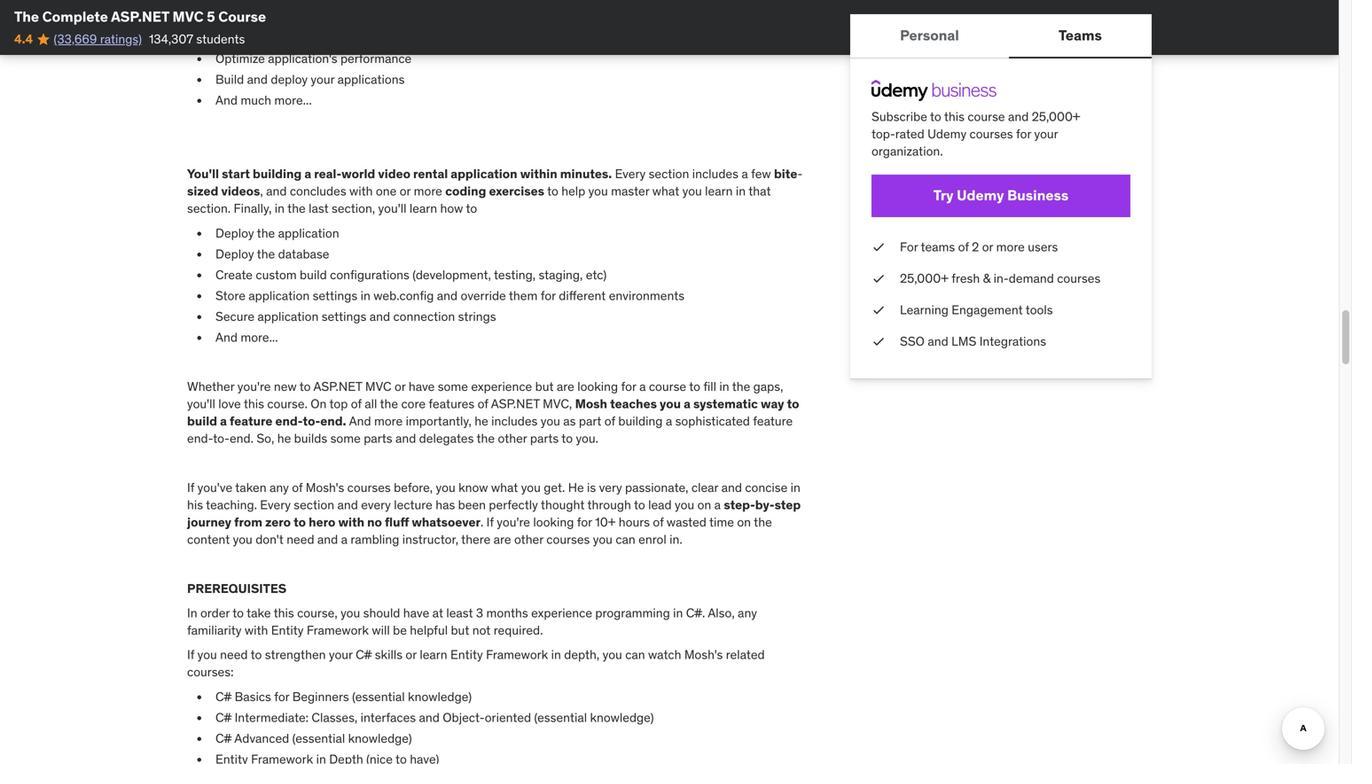 Task type: locate. For each thing, give the bounding box(es) containing it.
2 vertical spatial or
[[406, 647, 417, 663]]

0 horizontal spatial framework
[[307, 623, 369, 639]]

the inside . if you're looking for 10+ hours of wasted time on the content you don't need and a rambling instructor, there are other courses you can enrol in.
[[754, 515, 772, 530]]

you up parts
[[541, 413, 561, 429]]

0 vertical spatial deploy
[[216, 225, 254, 241]]

1 horizontal spatial looking
[[578, 379, 618, 395]]

authorization
[[435, 9, 507, 25]]

0 vertical spatial experience
[[471, 379, 532, 395]]

learn
[[705, 183, 733, 199], [410, 201, 437, 217], [420, 647, 448, 663]]

need down "hero"
[[287, 532, 314, 548]]

looking down the thought
[[533, 515, 574, 530]]

in inside if you've taken any of mosh's courses before, you know what you get. he is very passionate, clear and concise in his teaching. every section and every lecture has been perfectly thought through to lead you on a
[[791, 480, 801, 496]]

you're
[[238, 379, 271, 395], [497, 515, 530, 530]]

25,000+ up learning
[[900, 270, 949, 286]]

can down 10+ hours
[[616, 532, 636, 548]]

.
[[481, 515, 484, 530]]

courses right demand
[[1057, 270, 1101, 286]]

what right master
[[653, 183, 680, 199]]

1 vertical spatial knowledge)
[[590, 710, 654, 726]]

some inside and more importantly, he includes you as part of building a sophisticated feature end-to-end. so, he builds some parts and delegates the other parts to you.
[[330, 431, 361, 447]]

testing,
[[494, 267, 536, 283]]

1 horizontal spatial on
[[737, 515, 751, 530]]

prerequisites
[[187, 581, 287, 597]]

in.
[[670, 532, 683, 548]]

includes inside you'll start building a real-world video rental application within minutes. every section includes a few bite - sized videos , and concludes with one or more coding exercises
[[693, 166, 739, 182]]

teaches
[[610, 396, 657, 412]]

to-
[[303, 413, 320, 429], [213, 431, 230, 447]]

he down whether you're new to asp.net mvc or have some experience but are looking for a course to fill in the gaps, you'll love this course. on top of all the core features of asp.net mvc,
[[475, 413, 489, 429]]

a left the few
[[742, 166, 748, 182]]

xsmall image for 25,000+
[[872, 270, 886, 287]]

and up step-
[[722, 480, 742, 496]]

udemy inside subscribe to this course and 25,000+ top‑rated udemy courses for your organization.
[[928, 126, 967, 142]]

3 xsmall image from the top
[[872, 302, 886, 319]]

of down lead
[[653, 515, 664, 530]]

2 vertical spatial application
[[258, 309, 319, 325]]

helpful
[[410, 623, 448, 639]]

end. inside and more importantly, he includes you as part of building a sophisticated feature end-to-end. so, he builds some parts and delegates the other parts to you.
[[230, 431, 254, 447]]

help
[[562, 183, 586, 199]]

this inside subscribe to this course and 25,000+ top‑rated udemy courses for your organization.
[[945, 109, 965, 125]]

1 vertical spatial or
[[983, 239, 994, 255]]

end- inside mosh teaches you a systematic way to build a feature end-to-end.
[[275, 413, 303, 429]]

can
[[616, 532, 636, 548], [625, 647, 645, 663]]

1 xsmall image from the top
[[872, 238, 886, 256]]

0 vertical spatial he
[[475, 413, 489, 429]]

0 vertical spatial what
[[653, 183, 680, 199]]

been
[[458, 497, 486, 513]]

1 vertical spatial are
[[494, 532, 511, 548]]

last
[[309, 201, 329, 217]]

0 vertical spatial more
[[414, 183, 442, 199]]

application
[[278, 225, 339, 241], [249, 288, 310, 304], [258, 309, 319, 325]]

0 horizontal spatial some
[[330, 431, 361, 447]]

you're down perfectly
[[497, 515, 530, 530]]

in left 'web.config'
[[361, 288, 371, 304]]

1 vertical spatial need
[[220, 647, 248, 663]]

to inside mosh teaches you a systematic way to build a feature end-to-end.
[[787, 396, 800, 412]]

1 vertical spatial deploy
[[216, 246, 254, 262]]

1 horizontal spatial what
[[653, 183, 680, 199]]

0 horizontal spatial he
[[277, 431, 291, 447]]

the
[[288, 201, 306, 217], [257, 225, 275, 241], [257, 246, 275, 262], [732, 379, 751, 395], [380, 396, 398, 412], [477, 431, 495, 447], [754, 515, 772, 530]]

and right sso
[[928, 334, 949, 350]]

and down all at bottom left
[[349, 413, 371, 429]]

if inside prerequisites in order to take this course, you should have at least 3 months experience programming in c#. also, any familiarity with entity framework will be helpful but not required. if you need to strengthen your c# skills or learn entity framework in depth, you can watch mosh's related courses:
[[187, 647, 194, 663]]

or inside prerequisites in order to take this course, you should have at least 3 months experience programming in c#. also, any familiarity with entity framework will be helpful but not required. if you need to strengthen your c# skills or learn entity framework in depth, you can watch mosh's related courses:
[[406, 647, 417, 663]]

other
[[498, 431, 527, 447], [514, 532, 544, 548]]

build down whether on the left
[[187, 413, 217, 429]]

and left every
[[337, 497, 358, 513]]

to left strengthen
[[251, 647, 262, 663]]

them
[[509, 288, 538, 304]]

teams button
[[1009, 14, 1152, 57]]

knowledge) down depth,
[[590, 710, 654, 726]]

take
[[247, 605, 271, 621]]

0 horizontal spatial any
[[270, 480, 289, 496]]

but down least
[[451, 623, 470, 639]]

c# intermediate: classes,
[[216, 710, 358, 726]]

course up the teaches
[[649, 379, 687, 395]]

learn inside prerequisites in order to take this course, you should have at least 3 months experience programming in c#. also, any familiarity with entity framework will be helpful but not required. if you need to strengthen your c# skills or learn entity framework in depth, you can watch mosh's related courses:
[[420, 647, 448, 663]]

0 vertical spatial with
[[349, 183, 373, 199]]

0 horizontal spatial includes
[[492, 413, 538, 429]]

udemy
[[928, 126, 967, 142], [957, 186, 1005, 205]]

0 horizontal spatial to-
[[213, 431, 230, 447]]

step-by-step journey from zero to hero with no fluff whatsoever
[[187, 497, 801, 530]]

courses inside subscribe to this course and 25,000+ top‑rated udemy courses for your organization.
[[970, 126, 1013, 142]]

he right so,
[[277, 431, 291, 447]]

a left sophisticated feature
[[666, 413, 673, 429]]

0 horizontal spatial you'll
[[187, 396, 215, 412]]

1 vertical spatial any
[[738, 605, 757, 621]]

1 vertical spatial includes
[[492, 413, 538, 429]]

and inside c# basics for beginners (essential knowledge) c# intermediate: classes, interfaces and object-oriented (essential knowledge) c# advanced (essential knowledge)
[[419, 710, 440, 726]]

in left that
[[736, 183, 746, 199]]

or right '2'
[[983, 239, 994, 255]]

learn down the helpful
[[420, 647, 448, 663]]

learn left "how"
[[410, 201, 437, 217]]

0 horizontal spatial need
[[220, 647, 248, 663]]

0 vertical spatial udemy
[[928, 126, 967, 142]]

more...
[[274, 92, 312, 108], [241, 330, 278, 346]]

rambling
[[351, 532, 400, 548]]

more... inside implement security, authentication and authorization using asp.net identity use powerful jquery plugins optimize application's performance build and deploy your applications and much more...
[[274, 92, 312, 108]]

plugins
[[331, 30, 371, 46]]

tab list
[[851, 14, 1152, 59]]

will
[[372, 623, 390, 639]]

experience up depth,
[[531, 605, 593, 621]]

sso and lms integrations
[[900, 334, 1047, 350]]

a up time
[[715, 497, 721, 513]]

framework down the required.
[[486, 647, 548, 663]]

web.config
[[374, 288, 434, 304]]

configurations (development,
[[330, 267, 491, 283]]

looking up mosh
[[578, 379, 618, 395]]

security,
[[278, 9, 325, 25]]

to inside if you've taken any of mosh's courses before, you know what you get. he is very passionate, clear and concise in his teaching. every section and every lecture has been perfectly thought through to lead you on a
[[634, 497, 645, 513]]

for down the thought
[[577, 515, 592, 530]]

more left users
[[997, 239, 1025, 255]]

your inside implement security, authentication and authorization using asp.net identity use powerful jquery plugins optimize application's performance build and deploy your applications and much more...
[[311, 71, 335, 87]]

0 horizontal spatial this
[[244, 396, 264, 412]]

more up "how"
[[414, 183, 442, 199]]

to right new
[[300, 379, 311, 395]]

0 horizontal spatial every
[[260, 497, 291, 513]]

your inside subscribe to this course and 25,000+ top‑rated udemy courses for your organization.
[[1035, 126, 1058, 142]]

section up master
[[649, 166, 690, 182]]

end. down feature
[[230, 431, 254, 447]]

secure
[[216, 309, 255, 325]]

and
[[411, 9, 432, 25], [247, 71, 268, 87], [1008, 109, 1029, 125], [266, 183, 287, 199], [437, 288, 458, 304], [370, 309, 390, 325], [928, 334, 949, 350], [722, 480, 742, 496], [337, 497, 358, 513], [317, 532, 338, 548], [419, 710, 440, 726]]

step
[[775, 497, 801, 513]]

1 vertical spatial you're
[[497, 515, 530, 530]]

more... down secure
[[241, 330, 278, 346]]

1 horizontal spatial build
[[300, 267, 327, 283]]

2 vertical spatial and
[[349, 413, 371, 429]]

of right taken
[[292, 480, 303, 496]]

every up zero
[[260, 497, 291, 513]]

1 vertical spatial build
[[187, 413, 217, 429]]

0 horizontal spatial mosh's
[[306, 480, 344, 496]]

you inside mosh teaches you a systematic way to build a feature end-to-end.
[[660, 396, 681, 412]]

1 horizontal spatial he
[[475, 413, 489, 429]]

on inside . if you're looking for 10+ hours of wasted time on the content you don't need and a rambling instructor, there are other courses you can enrol in.
[[737, 515, 751, 530]]

1 vertical spatial this
[[244, 396, 264, 412]]

business
[[1008, 186, 1069, 205]]

to inside subscribe to this course and 25,000+ top‑rated udemy courses for your organization.
[[930, 109, 942, 125]]

c#.
[[686, 605, 705, 621]]

0 vertical spatial learn
[[705, 183, 733, 199]]

but up asp.net mvc,
[[535, 379, 554, 395]]

0 horizontal spatial end-
[[187, 431, 213, 447]]

minutes.
[[560, 166, 612, 182]]

you right the teaches
[[660, 396, 681, 412]]

for inside whether you're new to asp.net mvc or have some experience but are looking for a course to fill in the gaps, you'll love this course. on top of all the core features of asp.net mvc,
[[621, 379, 637, 395]]

0 vertical spatial entity
[[271, 623, 304, 639]]

this inside whether you're new to asp.net mvc or have some experience but are looking for a course to fill in the gaps, you'll love this course. on top of all the core features of asp.net mvc,
[[244, 396, 264, 412]]

you'll down one
[[378, 201, 407, 217]]

any right taken
[[270, 480, 289, 496]]

0 vertical spatial 25,000+
[[1032, 109, 1081, 125]]

lecture
[[394, 497, 433, 513]]

for inside subscribe to this course and 25,000+ top‑rated udemy courses for your organization.
[[1016, 126, 1032, 142]]

1 horizontal spatial this
[[274, 605, 294, 621]]

if up courses:
[[187, 647, 194, 663]]

build inside mosh teaches you a systematic way to build a feature end-to-end.
[[187, 413, 217, 429]]

udemy business image
[[872, 80, 997, 101]]

with down world
[[349, 183, 373, 199]]

with left the no
[[338, 515, 365, 530]]

are
[[557, 379, 575, 395], [494, 532, 511, 548]]

can inside . if you're looking for 10+ hours of wasted time on the content you don't need and a rambling instructor, there are other courses you can enrol in.
[[616, 532, 636, 548]]

1 vertical spatial course
[[649, 379, 687, 395]]

0 vertical spatial includes
[[693, 166, 739, 182]]

you right depth,
[[603, 647, 622, 663]]

his
[[187, 497, 203, 513]]

to- inside and more importantly, he includes you as part of building a sophisticated feature end-to-end. so, he builds some parts and delegates the other parts to you.
[[213, 431, 230, 447]]

on down clear
[[698, 497, 712, 513]]

experience inside prerequisites in order to take this course, you should have at least 3 months experience programming in c#. also, any familiarity with entity framework will be helpful but not required. if you need to strengthen your c# skills or learn entity framework in depth, you can watch mosh's related courses:
[[531, 605, 593, 621]]

framework down the course, at the bottom left of page
[[307, 623, 369, 639]]

settings up asp.net mvc or
[[322, 309, 367, 325]]

course
[[968, 109, 1005, 125], [649, 379, 687, 395]]

includes left the few
[[693, 166, 739, 182]]

mosh's
[[306, 480, 344, 496], [685, 647, 723, 663]]

have
[[409, 379, 435, 395]]

but inside whether you're new to asp.net mvc or have some experience but are looking for a course to fill in the gaps, you'll love this course. on top of all the core features of asp.net mvc,
[[535, 379, 554, 395]]

some
[[438, 379, 468, 395], [330, 431, 361, 447]]

can left watch
[[625, 647, 645, 663]]

finally,
[[234, 201, 272, 217]]

0 vertical spatial framework
[[307, 623, 369, 639]]

1 vertical spatial building
[[619, 413, 663, 429]]

xsmall image
[[872, 238, 886, 256], [872, 270, 886, 287], [872, 302, 886, 319]]

settings down database
[[313, 288, 358, 304]]

0 horizontal spatial what
[[491, 480, 518, 496]]

1 vertical spatial settings
[[322, 309, 367, 325]]

5
[[207, 8, 215, 26]]

1 horizontal spatial more
[[414, 183, 442, 199]]

and down 'web.config'
[[370, 309, 390, 325]]

0 vertical spatial you'll
[[378, 201, 407, 217]]

to- up builds
[[303, 413, 320, 429]]

rental application
[[413, 166, 518, 182]]

within
[[520, 166, 558, 182]]

staging,
[[539, 267, 583, 283]]

0 vertical spatial some
[[438, 379, 468, 395]]

0 vertical spatial application
[[278, 225, 339, 241]]

2 vertical spatial learn
[[420, 647, 448, 663]]

can inside prerequisites in order to take this course, you should have at least 3 months experience programming in c#. also, any familiarity with entity framework will be helpful but not required. if you need to strengthen your c# skills or learn entity framework in depth, you can watch mosh's related courses:
[[625, 647, 645, 663]]

section inside you'll start building a real-world video rental application within minutes. every section includes a few bite - sized videos , and concludes with one or more coding exercises
[[649, 166, 690, 182]]

1 vertical spatial learn
[[410, 201, 437, 217]]

2 vertical spatial more
[[374, 413, 403, 429]]

entity
[[271, 623, 304, 639], [451, 647, 483, 663]]

more up parts and
[[374, 413, 403, 429]]

in right fill
[[720, 379, 730, 395]]

powerful
[[240, 30, 289, 46]]

months
[[487, 605, 528, 621]]

0 horizontal spatial 25,000+
[[900, 270, 949, 286]]

any right also,
[[738, 605, 757, 621]]

1 horizontal spatial need
[[287, 532, 314, 548]]

are up the as
[[557, 379, 575, 395]]

and down build
[[216, 92, 238, 108]]

exercises
[[489, 183, 545, 199]]

a up the teaches
[[640, 379, 646, 395]]

0 vertical spatial but
[[535, 379, 554, 395]]

whether you're new to asp.net mvc or have some experience but are looking for a course to fill in the gaps, you'll love this course. on top of all the core features of asp.net mvc,
[[187, 379, 784, 412]]

1 horizontal spatial end.
[[320, 413, 346, 429]]

courses up every
[[347, 480, 391, 496]]

(essential up interfaces
[[352, 689, 405, 705]]

all
[[365, 396, 377, 412]]

on inside if you've taken any of mosh's courses before, you know what you get. he is very passionate, clear and concise in his teaching. every section and every lecture has been perfectly thought through to lead you on a
[[698, 497, 712, 513]]

1 vertical spatial if
[[487, 515, 494, 530]]

1 vertical spatial xsmall image
[[872, 270, 886, 287]]

0 horizontal spatial course
[[649, 379, 687, 395]]

with inside prerequisites in order to take this course, you should have at least 3 months experience programming in c#. also, any familiarity with entity framework will be helpful but not required. if you need to strengthen your c# skills or learn entity framework in depth, you can watch mosh's related courses:
[[245, 623, 268, 639]]

0 horizontal spatial entity
[[271, 623, 304, 639]]

this inside prerequisites in order to take this course, you should have at least 3 months experience programming in c#. also, any familiarity with entity framework will be helpful but not required. if you need to strengthen your c# skills or learn entity framework in depth, you can watch mosh's related courses:
[[274, 605, 294, 621]]

some inside whether you're new to asp.net mvc or have some experience but are looking for a course to fill in the gaps, you'll love this course. on top of all the core features of asp.net mvc,
[[438, 379, 468, 395]]

to
[[930, 109, 942, 125], [547, 183, 559, 199], [466, 201, 477, 217], [300, 379, 311, 395], [689, 379, 701, 395], [787, 396, 800, 412], [562, 431, 573, 447], [634, 497, 645, 513], [294, 515, 306, 530], [233, 605, 244, 621], [251, 647, 262, 663]]

experience inside whether you're new to asp.net mvc or have some experience but are looking for a course to fill in the gaps, you'll love this course. on top of all the core features of asp.net mvc,
[[471, 379, 532, 395]]

other inside . if you're looking for 10+ hours of wasted time on the content you don't need and a rambling instructor, there are other courses you can enrol in.
[[514, 532, 544, 548]]

1 deploy from the top
[[216, 225, 254, 241]]

you up courses:
[[197, 647, 217, 663]]

to down the as
[[562, 431, 573, 447]]

0 vertical spatial settings
[[313, 288, 358, 304]]

organization.
[[872, 143, 943, 159]]

1 horizontal spatial but
[[535, 379, 554, 395]]

but
[[535, 379, 554, 395], [451, 623, 470, 639]]

your left 'c# skills'
[[329, 647, 353, 663]]

environments
[[609, 288, 685, 304]]

1 vertical spatial 25,000+
[[900, 270, 949, 286]]

some up features
[[438, 379, 468, 395]]

integrations
[[980, 334, 1047, 350]]

by-
[[756, 497, 775, 513]]

0 vertical spatial any
[[270, 480, 289, 496]]

looking inside . if you're looking for 10+ hours of wasted time on the content you don't need and a rambling instructor, there are other courses you can enrol in.
[[533, 515, 574, 530]]

1 horizontal spatial some
[[438, 379, 468, 395]]

0 vertical spatial end.
[[320, 413, 346, 429]]

1 vertical spatial framework
[[486, 647, 548, 663]]

this down udemy business image
[[945, 109, 965, 125]]

1 vertical spatial more
[[997, 239, 1025, 255]]

world
[[342, 166, 375, 182]]

in
[[736, 183, 746, 199], [275, 201, 285, 217], [361, 288, 371, 304], [720, 379, 730, 395], [791, 480, 801, 496], [673, 605, 683, 621], [551, 647, 561, 663]]

1 horizontal spatial 25,000+
[[1032, 109, 1081, 125]]

and down secure
[[216, 330, 238, 346]]

building down the teaches
[[619, 413, 663, 429]]

hero
[[309, 515, 336, 530]]

the down mosh teaches you a systematic way to build a feature end-to-end.
[[477, 431, 495, 447]]

use
[[216, 30, 237, 46]]

section,
[[332, 201, 375, 217]]

you'll
[[187, 166, 219, 182]]

,
[[260, 183, 263, 199]]

to- inside mosh teaches you a systematic way to build a feature end-to-end.
[[303, 413, 320, 429]]

settings
[[313, 288, 358, 304], [322, 309, 367, 325]]

new
[[274, 379, 297, 395]]

0 vertical spatial to-
[[303, 413, 320, 429]]

experience up mosh teaches you a systematic way to build a feature end-to-end.
[[471, 379, 532, 395]]

deploy up create
[[216, 246, 254, 262]]

2 vertical spatial with
[[245, 623, 268, 639]]

more
[[414, 183, 442, 199], [997, 239, 1025, 255], [374, 413, 403, 429]]

if inside if you've taken any of mosh's courses before, you know what you get. he is very passionate, clear and concise in his teaching. every section and every lecture has been perfectly thought through to lead you on a
[[187, 480, 194, 496]]

2 vertical spatial xsmall image
[[872, 302, 886, 319]]

2 horizontal spatial this
[[945, 109, 965, 125]]

end- inside and more importantly, he includes you as part of building a sophisticated feature end-to-end. so, he builds some parts and delegates the other parts to you.
[[187, 431, 213, 447]]

your down application's
[[311, 71, 335, 87]]

interfaces
[[361, 710, 416, 726]]

1 horizontal spatial end-
[[275, 413, 303, 429]]

a inside . if you're looking for 10+ hours of wasted time on the content you don't need and a rambling instructor, there are other courses you can enrol in.
[[341, 532, 348, 548]]

your inside prerequisites in order to take this course, you should have at least 3 months experience programming in c#. also, any familiarity with entity framework will be helpful but not required. if you need to strengthen your c# skills or learn entity framework in depth, you can watch mosh's related courses:
[[329, 647, 353, 663]]

you'll down whether on the left
[[187, 396, 215, 412]]

1 horizontal spatial includes
[[693, 166, 739, 182]]

0 vertical spatial if
[[187, 480, 194, 496]]

feature
[[230, 413, 273, 429]]

1 horizontal spatial building
[[619, 413, 663, 429]]

2 vertical spatial this
[[274, 605, 294, 621]]

build
[[216, 71, 244, 87]]

to left lead
[[634, 497, 645, 513]]

on down step-
[[737, 515, 751, 530]]

features
[[429, 396, 475, 412]]

fill
[[704, 379, 717, 395]]

need up courses:
[[220, 647, 248, 663]]

1 vertical spatial to-
[[213, 431, 230, 447]]

teams
[[1059, 26, 1102, 44]]

or right one
[[400, 183, 411, 199]]

need inside . if you're looking for 10+ hours of wasted time on the content you don't need and a rambling instructor, there are other courses you can enrol in.
[[287, 532, 314, 548]]

1 horizontal spatial you're
[[497, 515, 530, 530]]

-
[[798, 166, 803, 182]]

xsmall image
[[872, 333, 886, 350]]

with down take
[[245, 623, 268, 639]]

and right ,
[[266, 183, 287, 199]]

0 vertical spatial building
[[253, 166, 302, 182]]

0 vertical spatial this
[[945, 109, 965, 125]]

1 vertical spatial but
[[451, 623, 470, 639]]

2 vertical spatial your
[[329, 647, 353, 663]]

deploy down finally,
[[216, 225, 254, 241]]

what inside if you've taken any of mosh's courses before, you know what you get. he is very passionate, clear and concise in his teaching. every section and every lecture has been perfectly thought through to lead you on a
[[491, 480, 518, 496]]

1 vertical spatial what
[[491, 480, 518, 496]]

other left parts
[[498, 431, 527, 447]]

0 vertical spatial on
[[698, 497, 712, 513]]

any
[[270, 480, 289, 496], [738, 605, 757, 621]]

0 vertical spatial xsmall image
[[872, 238, 886, 256]]

1 vertical spatial your
[[1035, 126, 1058, 142]]

of right the 'part'
[[605, 413, 616, 429]]

1 vertical spatial end-
[[187, 431, 213, 447]]

watch
[[648, 647, 682, 663]]

end- down course.
[[275, 413, 303, 429]]

0 vertical spatial end-
[[275, 413, 303, 429]]

2 xsmall image from the top
[[872, 270, 886, 287]]

courses up try udemy business
[[970, 126, 1013, 142]]

0 horizontal spatial you're
[[238, 379, 271, 395]]

25,000+ fresh & in-demand courses
[[900, 270, 1101, 286]]

authentication
[[328, 9, 408, 25]]

wasted
[[667, 515, 707, 530]]

1 vertical spatial looking
[[533, 515, 574, 530]]

if inside . if you're looking for 10+ hours of wasted time on the content you don't need and a rambling instructor, there are other courses you can enrol in.
[[487, 515, 494, 530]]

course inside subscribe to this course and 25,000+ top‑rated udemy courses for your organization.
[[968, 109, 1005, 125]]

25,000+ inside subscribe to this course and 25,000+ top‑rated udemy courses for your organization.
[[1032, 109, 1081, 125]]

for up business
[[1016, 126, 1032, 142]]

video
[[378, 166, 411, 182]]

1 vertical spatial with
[[338, 515, 365, 530]]

for down staging,
[[541, 288, 556, 304]]

to- down love
[[213, 431, 230, 447]]

if right .
[[487, 515, 494, 530]]



Task type: describe. For each thing, give the bounding box(es) containing it.
xsmall image for for
[[872, 238, 886, 256]]

and left authorization
[[411, 9, 432, 25]]

c# skills
[[356, 647, 403, 663]]

c# advanced (essential
[[216, 731, 345, 747]]

with inside step-by-step journey from zero to hero with no fluff whatsoever
[[338, 515, 365, 530]]

tab list containing personal
[[851, 14, 1152, 59]]

1 horizontal spatial framework
[[486, 647, 548, 663]]

a down love
[[220, 413, 227, 429]]

sized
[[187, 183, 219, 199]]

also,
[[708, 605, 735, 621]]

database
[[278, 246, 329, 262]]

you left the get.
[[521, 480, 541, 496]]

need inside prerequisites in order to take this course, you should have at least 3 months experience programming in c#. also, any familiarity with entity framework will be helpful but not required. if you need to strengthen your c# skills or learn entity framework in depth, you can watch mosh's related courses:
[[220, 647, 248, 663]]

oriented
[[485, 710, 531, 726]]

and inside you'll start building a real-world video rental application within minutes. every section includes a few bite - sized videos , and concludes with one or more coding exercises
[[266, 183, 287, 199]]

2 horizontal spatial more
[[997, 239, 1025, 255]]

a left real- on the top of the page
[[305, 166, 311, 182]]

and inside and more importantly, he includes you as part of building a sophisticated feature end-to-end. so, he builds some parts and delegates the other parts to you.
[[349, 413, 371, 429]]

different
[[559, 288, 606, 304]]

(33,669
[[54, 31, 97, 47]]

are inside whether you're new to asp.net mvc or have some experience but are looking for a course to fill in the gaps, you'll love this course. on top of all the core features of asp.net mvc,
[[557, 379, 575, 395]]

bite
[[774, 166, 798, 182]]

lms
[[952, 334, 977, 350]]

try
[[934, 186, 954, 205]]

you're inside whether you're new to asp.net mvc or have some experience but are looking for a course to fill in the gaps, you'll love this course. on top of all the core features of asp.net mvc,
[[238, 379, 271, 395]]

love
[[218, 396, 241, 412]]

courses:
[[187, 665, 234, 681]]

part
[[579, 413, 602, 429]]

students
[[196, 31, 245, 47]]

deploy
[[271, 71, 308, 87]]

and inside subscribe to this course and 25,000+ top‑rated udemy courses for your organization.
[[1008, 109, 1029, 125]]

you'll inside whether you're new to asp.net mvc or have some experience but are looking for a course to fill in the gaps, you'll love this course. on top of all the core features of asp.net mvc,
[[187, 396, 215, 412]]

whether
[[187, 379, 235, 395]]

step-
[[724, 497, 756, 513]]

implement
[[216, 9, 275, 25]]

to left take
[[233, 605, 244, 621]]

are inside . if you're looking for 10+ hours of wasted time on the content you don't need and a rambling instructor, there are other courses you can enrol in.
[[494, 532, 511, 548]]

should have
[[363, 605, 430, 621]]

the inside to help you master what you learn in that section. finally, in the last section, you'll learn how to
[[288, 201, 306, 217]]

and inside . if you're looking for 10+ hours of wasted time on the content you don't need and a rambling instructor, there are other courses you can enrol in.
[[317, 532, 338, 548]]

you up has
[[436, 480, 456, 496]]

to left help
[[547, 183, 559, 199]]

courses inside . if you're looking for 10+ hours of wasted time on the content you don't need and a rambling instructor, there are other courses you can enrol in.
[[547, 532, 590, 548]]

parts
[[530, 431, 559, 447]]

is
[[587, 480, 596, 496]]

you inside and more importantly, he includes you as part of building a sophisticated feature end-to-end. so, he builds some parts and delegates the other parts to you.
[[541, 413, 561, 429]]

of up and more importantly, he includes you as part of building a sophisticated feature end-to-end. so, he builds some parts and delegates the other parts to you.
[[478, 396, 489, 412]]

content
[[187, 532, 230, 548]]

you up wasted
[[675, 497, 695, 513]]

and up "much"
[[247, 71, 268, 87]]

of inside and more importantly, he includes you as part of building a sophisticated feature end-to-end. so, he builds some parts and delegates the other parts to you.
[[605, 413, 616, 429]]

for teams of 2 or more users
[[900, 239, 1058, 255]]

in left depth,
[[551, 647, 561, 663]]

in inside whether you're new to asp.net mvc or have some experience but are looking for a course to fill in the gaps, you'll love this course. on top of all the core features of asp.net mvc,
[[720, 379, 730, 395]]

enrol
[[639, 532, 667, 548]]

building inside and more importantly, he includes you as part of building a sophisticated feature end-to-end. so, he builds some parts and delegates the other parts to you.
[[619, 413, 663, 429]]

the down finally,
[[257, 225, 275, 241]]

0 vertical spatial knowledge)
[[408, 689, 472, 705]]

fresh
[[952, 270, 980, 286]]

you down 10+ hours
[[593, 532, 613, 548]]

1 vertical spatial udemy
[[957, 186, 1005, 205]]

any inside if you've taken any of mosh's courses before, you know what you get. he is very passionate, clear and concise in his teaching. every section and every lecture has been perfectly thought through to lead you on a
[[270, 480, 289, 496]]

few
[[751, 166, 771, 182]]

learning engagement tools
[[900, 302, 1053, 318]]

of left all at bottom left
[[351, 396, 362, 412]]

deploy the application deploy the database create custom build configurations (development, testing, staging, etc) store application settings in web.config and override them for different environments secure application settings and connection strings and more...
[[216, 225, 685, 346]]

0 horizontal spatial (essential
[[352, 689, 405, 705]]

the right all at bottom left
[[380, 396, 398, 412]]

top‑rated
[[872, 126, 925, 142]]

but inside prerequisites in order to take this course, you should have at least 3 months experience programming in c#. also, any familiarity with entity framework will be helpful but not required. if you need to strengthen your c# skills or learn entity framework in depth, you can watch mosh's related courses:
[[451, 623, 470, 639]]

journey
[[187, 515, 231, 530]]

coding
[[445, 183, 486, 199]]

a inside and more importantly, he includes you as part of building a sophisticated feature end-to-end. so, he builds some parts and delegates the other parts to you.
[[666, 413, 673, 429]]

users
[[1028, 239, 1058, 255]]

mosh teaches you a systematic way to build a feature end-to-end.
[[187, 396, 800, 429]]

build inside deploy the application deploy the database create custom build configurations (development, testing, staging, etc) store application settings in web.config and override them for different environments secure application settings and connection strings and more...
[[300, 267, 327, 283]]

mosh
[[575, 396, 608, 412]]

c# basics
[[216, 689, 271, 705]]

delegates
[[419, 431, 474, 447]]

that
[[749, 183, 771, 199]]

1 vertical spatial application
[[249, 288, 310, 304]]

end. inside mosh teaches you a systematic way to build a feature end-to-end.
[[320, 413, 346, 429]]

more inside and more importantly, he includes you as part of building a sophisticated feature end-to-end. so, he builds some parts and delegates the other parts to you.
[[374, 413, 403, 429]]

1 horizontal spatial entity
[[451, 647, 483, 663]]

the up the custom
[[257, 246, 275, 262]]

1 vertical spatial (essential
[[534, 710, 587, 726]]

you're inside . if you're looking for 10+ hours of wasted time on the content you don't need and a rambling instructor, there are other courses you can enrol in.
[[497, 515, 530, 530]]

jquery
[[292, 30, 328, 46]]

every inside if you've taken any of mosh's courses before, you know what you get. he is very passionate, clear and concise in his teaching. every section and every lecture has been perfectly thought through to lead you on a
[[260, 497, 291, 513]]

of inside if you've taken any of mosh's courses before, you know what you get. he is very passionate, clear and concise in his teaching. every section and every lecture has been perfectly thought through to lead you on a
[[292, 480, 303, 496]]

134,307
[[149, 31, 193, 47]]

beginners
[[292, 689, 349, 705]]

in left c#.
[[673, 605, 683, 621]]

courses inside if you've taken any of mosh's courses before, you know what you get. he is very passionate, clear and concise in his teaching. every section and every lecture has been perfectly thought through to lead you on a
[[347, 480, 391, 496]]

required.
[[494, 623, 543, 639]]

2
[[972, 239, 980, 255]]

very
[[599, 480, 622, 496]]

familiarity
[[187, 623, 242, 639]]

in
[[187, 605, 197, 621]]

or inside you'll start building a real-world video rental application within minutes. every section includes a few bite - sized videos , and concludes with one or more coding exercises
[[400, 183, 411, 199]]

using
[[510, 9, 540, 25]]

xsmall image for learning
[[872, 302, 886, 319]]

demand
[[1009, 270, 1054, 286]]

sophisticated feature
[[676, 413, 793, 429]]

one
[[376, 183, 397, 199]]

so,
[[257, 431, 274, 447]]

in inside deploy the application deploy the database create custom build configurations (development, testing, staging, etc) store application settings in web.config and override them for different environments secure application settings and connection strings and more...
[[361, 288, 371, 304]]

more... inside deploy the application deploy the database create custom build configurations (development, testing, staging, etc) store application settings in web.config and override them for different environments secure application settings and connection strings and more...
[[241, 330, 278, 346]]

course inside whether you're new to asp.net mvc or have some experience but are looking for a course to fill in the gaps, you'll love this course. on top of all the core features of asp.net mvc,
[[649, 379, 687, 395]]

what inside to help you master what you learn in that section. finally, in the last section, you'll learn how to
[[653, 183, 680, 199]]

be
[[393, 623, 407, 639]]

and up connection
[[437, 288, 458, 304]]

of left '2'
[[958, 239, 969, 255]]

fluff
[[385, 515, 409, 530]]

mosh's inside prerequisites in order to take this course, you should have at least 3 months experience programming in c#. also, any familiarity with entity framework will be helpful but not required. if you need to strengthen your c# skills or learn entity framework in depth, you can watch mosh's related courses:
[[685, 647, 723, 663]]

to help you master what you learn in that section. finally, in the last section, you'll learn how to
[[187, 183, 771, 217]]

as
[[563, 413, 576, 429]]

parts and
[[364, 431, 416, 447]]

mosh's inside if you've taken any of mosh's courses before, you know what you get. he is very passionate, clear and concise in his teaching. every section and every lecture has been perfectly thought through to lead you on a
[[306, 480, 344, 496]]

on
[[311, 396, 327, 412]]

you down minutes.
[[589, 183, 608, 199]]

subscribe
[[872, 109, 928, 125]]

builds
[[294, 431, 327, 447]]

2 vertical spatial knowledge)
[[348, 731, 412, 747]]

to inside and more importantly, he includes you as part of building a sophisticated feature end-to-end. so, he builds some parts and delegates the other parts to you.
[[562, 431, 573, 447]]

order
[[200, 605, 230, 621]]

the up systematic
[[732, 379, 751, 395]]

section inside if you've taken any of mosh's courses before, you know what you get. he is very passionate, clear and concise in his teaching. every section and every lecture has been perfectly thought through to lead you on a
[[294, 497, 334, 513]]

learning
[[900, 302, 949, 318]]

in-
[[994, 270, 1009, 286]]

optimize
[[216, 51, 265, 67]]

a inside whether you're new to asp.net mvc or have some experience but are looking for a course to fill in the gaps, you'll love this course. on top of all the core features of asp.net mvc,
[[640, 379, 646, 395]]

perfectly
[[489, 497, 538, 513]]

to inside step-by-step journey from zero to hero with no fluff whatsoever
[[294, 515, 306, 530]]

passionate,
[[625, 480, 689, 496]]

3
[[476, 605, 484, 621]]

of inside . if you're looking for 10+ hours of wasted time on the content you don't need and a rambling instructor, there are other courses you can enrol in.
[[653, 515, 664, 530]]

in right finally,
[[275, 201, 285, 217]]

a inside if you've taken any of mosh's courses before, you know what you get. he is very passionate, clear and concise in his teaching. every section and every lecture has been perfectly thought through to lead you on a
[[715, 497, 721, 513]]

includes inside and more importantly, he includes you as part of building a sophisticated feature end-to-end. so, he builds some parts and delegates the other parts to you.
[[492, 413, 538, 429]]

for inside c# basics for beginners (essential knowledge) c# intermediate: classes, interfaces and object-oriented (essential knowledge) c# advanced (essential knowledge)
[[274, 689, 289, 705]]

no
[[367, 515, 382, 530]]

and inside deploy the application deploy the database create custom build configurations (development, testing, staging, etc) store application settings in web.config and override them for different environments secure application settings and connection strings and more...
[[216, 330, 238, 346]]

you right master
[[683, 183, 702, 199]]

every inside you'll start building a real-world video rental application within minutes. every section includes a few bite - sized videos , and concludes with one or more coding exercises
[[615, 166, 646, 182]]

you down from
[[233, 532, 253, 548]]

programming
[[596, 605, 670, 621]]

a left systematic
[[684, 396, 691, 412]]

other inside and more importantly, he includes you as part of building a sophisticated feature end-to-end. so, he builds some parts and delegates the other parts to you.
[[498, 431, 527, 447]]

the inside and more importantly, he includes you as part of building a sophisticated feature end-to-end. so, he builds some parts and delegates the other parts to you.
[[477, 431, 495, 447]]

prerequisites in order to take this course, you should have at least 3 months experience programming in c#. also, any familiarity with entity framework will be helpful but not required. if you need to strengthen your c# skills or learn entity framework in depth, you can watch mosh's related courses:
[[187, 581, 765, 681]]

you'll inside to help you master what you learn in that section. finally, in the last section, you'll learn how to
[[378, 201, 407, 217]]

more inside you'll start building a real-world video rental application within minutes. every section includes a few bite - sized videos , and concludes with one or more coding exercises
[[414, 183, 442, 199]]

time
[[710, 515, 734, 530]]

building inside you'll start building a real-world video rental application within minutes. every section includes a few bite - sized videos , and concludes with one or more coding exercises
[[253, 166, 302, 182]]

implement security, authentication and authorization using asp.net identity use powerful jquery plugins optimize application's performance build and deploy your applications and much more...
[[216, 9, 637, 108]]

way
[[761, 396, 785, 412]]

course.
[[267, 396, 308, 412]]

2 deploy from the top
[[216, 246, 254, 262]]

course
[[218, 8, 266, 26]]

zero
[[265, 515, 291, 530]]

to left fill
[[689, 379, 701, 395]]

(33,669 ratings)
[[54, 31, 142, 47]]

and inside implement security, authentication and authorization using asp.net identity use powerful jquery plugins optimize application's performance build and deploy your applications and much more...
[[216, 92, 238, 108]]

not
[[473, 623, 491, 639]]

you right the course, at the bottom left of page
[[341, 605, 360, 621]]

with inside you'll start building a real-world video rental application within minutes. every section includes a few bite - sized videos , and concludes with one or more coding exercises
[[349, 183, 373, 199]]

to down coding
[[466, 201, 477, 217]]

at
[[433, 605, 443, 621]]

gaps,
[[754, 379, 784, 395]]

looking inside whether you're new to asp.net mvc or have some experience but are looking for a course to fill in the gaps, you'll love this course. on top of all the core features of asp.net mvc,
[[578, 379, 618, 395]]

for inside deploy the application deploy the database create custom build configurations (development, testing, staging, etc) store application settings in web.config and override them for different environments secure application settings and connection strings and more...
[[541, 288, 556, 304]]

top
[[329, 396, 348, 412]]

concludes
[[290, 183, 347, 199]]

for inside . if you're looking for 10+ hours of wasted time on the content you don't need and a rambling instructor, there are other courses you can enrol in.
[[577, 515, 592, 530]]

importantly,
[[406, 413, 472, 429]]

any inside prerequisites in order to take this course, you should have at least 3 months experience programming in c#. also, any familiarity with entity framework will be helpful but not required. if you need to strengthen your c# skills or learn entity framework in depth, you can watch mosh's related courses:
[[738, 605, 757, 621]]



Task type: vqa. For each thing, say whether or not it's contained in the screenshot.
Data Science
no



